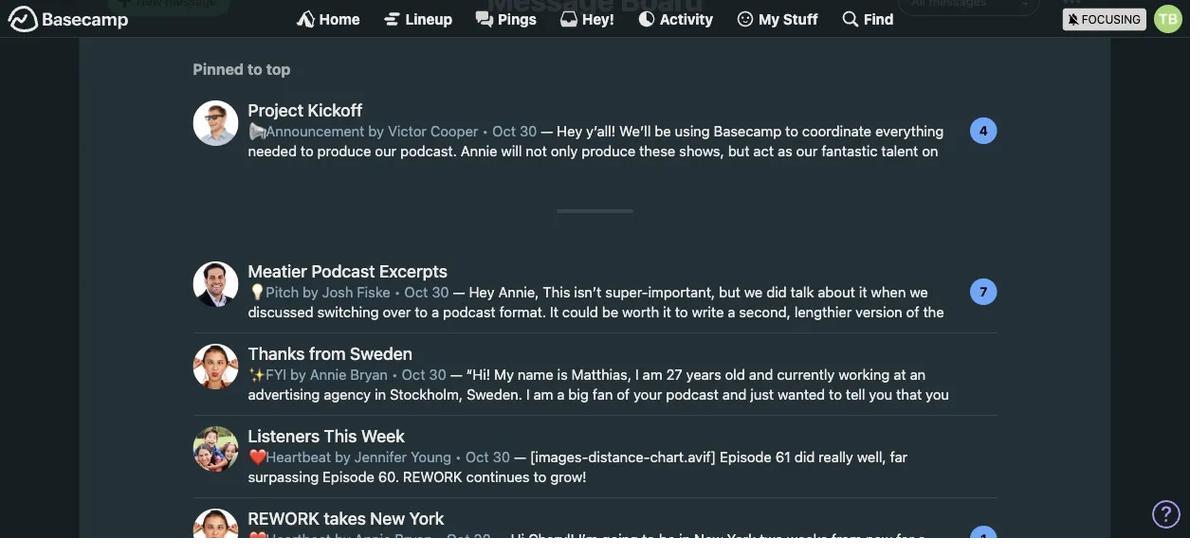Task type: vqa. For each thing, say whether or not it's contained in the screenshot.
5:00pm
no



Task type: describe. For each thing, give the bounding box(es) containing it.
co-
[[374, 163, 397, 179]]

pitch
[[266, 284, 299, 301]]

sweden
[[350, 344, 413, 364]]

💡 pitch by              josh fiske • oct 30
[[248, 284, 449, 301]]

excerpts
[[379, 261, 448, 282]]

2 we from the left
[[910, 284, 929, 301]]

project kickoff
[[248, 100, 363, 121]]

and inside —           hey y'all!                 we'll be using basecamp to coordinate everything needed to produce our podcast.                 annie will not only produce these shows, but act as our fantastic talent on the mic.                cheryl will co-produce and take over editing duties.                we'll ...
[[455, 163, 479, 179]]

hey! button
[[560, 9, 615, 28]]

top
[[266, 60, 291, 78]]

30 up not
[[520, 123, 537, 140]]

currently
[[777, 367, 835, 383]]

big
[[569, 387, 589, 403]]

but inside —           hey annie,                 this isn't super-important, but we did talk about it when we discussed switching over to a podcast format. it               could be worth it to write a second, lengthier version of the excerpt attribute for every story.                 my suggestion, take it or leave i...
[[719, 284, 741, 301]]

these
[[640, 143, 676, 159]]

of inside —           hey annie,                 this isn't super-important, but we did talk about it when we discussed switching over to a podcast format. it               could be worth it to write a second, lengthier version of the excerpt attribute for every story.                 my suggestion, take it or leave i...
[[907, 304, 920, 321]]

tell
[[846, 387, 866, 403]]

30 for sweden
[[429, 367, 447, 383]]

1 vertical spatial i
[[526, 387, 530, 403]]

listeners this week
[[248, 427, 405, 447]]

rework takes new york link
[[248, 509, 961, 539]]

to inside —           "hi!                 my name is matthias, i am 27 years old and currently working at an advertising agency in stockholm, sweden.               i am a big fan of your podcast and just wanted to tell you that you are doing a great               job. your podcast is pure gold!                 take c...
[[829, 387, 842, 403]]

pinned
[[193, 60, 244, 78]]

jennifer
[[355, 449, 407, 466]]

rework inside the —           [images-distance-chart.avif]                episode 61 did really well, far surpassing episode 60. rework continues to grow!
[[403, 469, 463, 486]]

everything
[[876, 123, 944, 140]]

as
[[778, 143, 793, 159]]

the inside —           hey annie,                 this isn't super-important, but we did talk about it when we discussed switching over to a podcast format. it               could be worth it to write a second, lengthier version of the excerpt attribute for every story.                 my suggestion, take it or leave i...
[[924, 304, 945, 321]]

my inside —           "hi!                 my name is matthias, i am 27 years old and currently working at an advertising agency in stockholm, sweden.               i am a big fan of your podcast and just wanted to tell you that you are doing a great               job. your podcast is pure gold!                 take c...
[[494, 367, 514, 383]]

my inside —           hey annie,                 this isn't super-important, but we did talk about it when we discussed switching over to a podcast format. it               could be worth it to write a second, lengthier version of the excerpt attribute for every story.                 my suggestion, take it or leave i...
[[461, 324, 481, 341]]

not
[[526, 143, 547, 159]]

important,
[[649, 284, 716, 301]]

find
[[864, 10, 894, 27]]

doing
[[272, 407, 309, 423]]

y'all!
[[587, 123, 616, 140]]

stuff
[[784, 10, 819, 27]]

to inside the —           [images-distance-chart.avif]                episode 61 did really well, far surpassing episode 60. rework continues to grow!
[[534, 469, 547, 486]]

hey for meatier podcast excerpts
[[469, 284, 495, 301]]

super-
[[606, 284, 649, 301]]

activity
[[660, 10, 714, 27]]

✨ fyi by              annie bryan • oct 30
[[248, 367, 447, 383]]

cheryl
[[304, 163, 346, 179]]

surpassing
[[248, 469, 319, 486]]

meatier podcast excerpts
[[248, 261, 448, 282]]

1 vertical spatial podcast
[[666, 387, 719, 403]]

by for kickoff
[[369, 123, 384, 140]]

• for thanks from sweden
[[392, 367, 398, 383]]

pings button
[[475, 9, 537, 28]]

write
[[692, 304, 724, 321]]

1 you from the left
[[870, 387, 893, 403]]

job.
[[362, 407, 386, 423]]

hey!
[[582, 10, 615, 27]]

home
[[319, 10, 360, 27]]

be inside —           hey y'all!                 we'll be using basecamp to coordinate everything needed to produce our podcast.                 annie will not only produce these shows, but act as our fantastic talent on the mic.                cheryl will co-produce and take over editing duties.                we'll ...
[[655, 123, 671, 140]]

sweden.
[[467, 387, 523, 403]]

0 horizontal spatial is
[[479, 407, 490, 423]]

on
[[923, 143, 939, 159]]

lineup
[[406, 10, 453, 27]]

oct right cooper at the left top of the page
[[493, 123, 516, 140]]

format.
[[500, 304, 546, 321]]

new
[[370, 509, 405, 529]]

— for week
[[514, 449, 526, 466]]

podcast
[[312, 261, 375, 282]]

it
[[550, 304, 559, 321]]

every
[[382, 324, 417, 341]]

📢
[[248, 123, 262, 140]]

—           [images-distance-chart.avif]                episode 61 did really well, far surpassing episode 60. rework continues to grow!
[[248, 449, 908, 486]]

did inside —           hey annie,                 this isn't super-important, but we did talk about it when we discussed switching over to a podcast format. it               could be worth it to write a second, lengthier version of the excerpt attribute for every story.                 my suggestion, take it or leave i...
[[767, 284, 787, 301]]

main element
[[0, 0, 1191, 38]]

second,
[[739, 304, 791, 321]]

advertising
[[248, 387, 320, 403]]

• for project kickoff
[[482, 123, 489, 140]]

shows,
[[680, 143, 725, 159]]

...
[[677, 163, 689, 179]]

4 link
[[971, 118, 998, 144]]

version
[[856, 304, 903, 321]]

pings
[[498, 10, 537, 27]]

1 our from the left
[[375, 143, 397, 159]]

by for from
[[291, 367, 306, 383]]

7
[[980, 285, 988, 300]]

2 vertical spatial and
[[723, 387, 747, 403]]

takes
[[324, 509, 366, 529]]

a up listeners this week
[[313, 407, 320, 423]]

1 vertical spatial and
[[749, 367, 774, 383]]

bryan
[[351, 367, 388, 383]]

i...
[[662, 324, 677, 341]]

30 for week
[[493, 449, 510, 466]]

fiske
[[357, 284, 391, 301]]

oct 30 element for sweden
[[402, 367, 447, 383]]

at
[[894, 367, 907, 383]]

tim burton image
[[1155, 5, 1183, 33]]

1 we from the left
[[745, 284, 763, 301]]

❤️
[[248, 449, 262, 466]]

cooper
[[431, 123, 479, 140]]

leave
[[625, 324, 658, 341]]

2 horizontal spatial produce
[[582, 143, 636, 159]]

📢 announcement by              victor cooper • oct 30
[[248, 123, 537, 140]]

2 vertical spatial podcast
[[423, 407, 475, 423]]

2 our from the left
[[797, 143, 818, 159]]

that
[[897, 387, 922, 403]]

the inside —           hey y'all!                 we'll be using basecamp to coordinate everything needed to produce our podcast.                 annie will not only produce these shows, but act as our fantastic talent on the mic.                cheryl will co-produce and take over editing duties.                we'll ...
[[248, 163, 269, 179]]

talk
[[791, 284, 814, 301]]

to down important,
[[675, 304, 688, 321]]

over inside —           hey y'all!                 we'll be using basecamp to coordinate everything needed to produce our podcast.                 annie will not only produce these shows, but act as our fantastic talent on the mic.                cheryl will co-produce and take over editing duties.                we'll ...
[[514, 163, 542, 179]]

0 vertical spatial it
[[859, 284, 868, 301]]

name
[[518, 367, 554, 383]]

annie bryan image for thanks from sweden
[[193, 344, 239, 390]]

my stuff
[[759, 10, 819, 27]]

only
[[551, 143, 578, 159]]

listeners
[[248, 427, 320, 447]]

pure
[[493, 407, 523, 423]]

2 you from the left
[[926, 387, 950, 403]]

take inside —           hey annie,                 this isn't super-important, but we did talk about it when we discussed switching over to a podcast format. it               could be worth it to write a second, lengthier version of the excerpt attribute for every story.                 my suggestion, take it or leave i...
[[564, 324, 592, 341]]

distance-
[[589, 449, 650, 466]]

when
[[871, 284, 906, 301]]

1 horizontal spatial i
[[636, 367, 639, 383]]



Task type: locate. For each thing, give the bounding box(es) containing it.
30 up continues
[[493, 449, 510, 466]]

to down announcement
[[301, 143, 314, 159]]

did up second,
[[767, 284, 787, 301]]

1 vertical spatial but
[[719, 284, 741, 301]]

your
[[634, 387, 663, 403]]

by left the victor
[[369, 123, 384, 140]]

30 up stockholm,
[[429, 367, 447, 383]]

— up continues
[[514, 449, 526, 466]]

annie bryan image for rework takes new york
[[193, 510, 239, 539]]

1 horizontal spatial over
[[514, 163, 542, 179]]

oct up stockholm,
[[402, 367, 426, 383]]

1 horizontal spatial this
[[543, 284, 571, 301]]

2 vertical spatial it
[[595, 324, 604, 341]]

over up every
[[383, 304, 411, 321]]

oct down excerpts
[[405, 284, 428, 301]]

0 horizontal spatial annie
[[310, 367, 347, 383]]

0 vertical spatial be
[[655, 123, 671, 140]]

we
[[745, 284, 763, 301], [910, 284, 929, 301]]

podcast inside —           hey annie,                 this isn't super-important, but we did talk about it when we discussed switching over to a podcast format. it               could be worth it to write a second, lengthier version of the excerpt attribute for every story.                 my suggestion, take it or leave i...
[[443, 304, 496, 321]]

lineup link
[[383, 9, 453, 28]]

— up not
[[541, 123, 553, 140]]

our up co-
[[375, 143, 397, 159]]

0 horizontal spatial and
[[455, 163, 479, 179]]

and down cooper at the left top of the page
[[455, 163, 479, 179]]

0 horizontal spatial rework
[[248, 509, 320, 529]]

from
[[309, 344, 346, 364]]

we right when
[[910, 284, 929, 301]]

1 vertical spatial annie
[[310, 367, 347, 383]]

to
[[248, 60, 263, 78], [786, 123, 799, 140], [301, 143, 314, 159], [415, 304, 428, 321], [675, 304, 688, 321], [829, 387, 842, 403], [534, 469, 547, 486]]

an
[[910, 367, 926, 383]]

well,
[[858, 449, 887, 466]]

your
[[389, 407, 419, 423]]

you right tell at the right bottom
[[870, 387, 893, 403]]

focusing
[[1082, 13, 1141, 26]]

by down listeners this week
[[335, 449, 351, 466]]

act
[[754, 143, 774, 159]]

7 link
[[971, 279, 998, 306]]

— inside —           hey y'all!                 we'll be using basecamp to coordinate everything needed to produce our podcast.                 annie will not only produce these shows, but act as our fantastic talent on the mic.                cheryl will co-produce and take over editing duties.                we'll ...
[[541, 123, 553, 140]]

a up story.
[[432, 304, 439, 321]]

• for listeners this week
[[455, 449, 462, 466]]

annie,
[[499, 284, 539, 301]]

2 horizontal spatial it
[[859, 284, 868, 301]]

and down old on the right bottom
[[723, 387, 747, 403]]

annie bryan image down jennifer young icon
[[193, 510, 239, 539]]

this
[[543, 284, 571, 301], [324, 427, 357, 447]]

• right young
[[455, 449, 462, 466]]

of right fan
[[617, 387, 630, 403]]

take down could
[[564, 324, 592, 341]]

be up or
[[602, 304, 619, 321]]

to up as
[[786, 123, 799, 140]]

a right write
[[728, 304, 736, 321]]

am up the gold! at the left bottom of page
[[534, 387, 554, 403]]

— inside —           "hi!                 my name is matthias, i am 27 years old and currently working at an advertising agency in stockholm, sweden.               i am a big fan of your podcast and just wanted to tell you that you are doing a great               job. your podcast is pure gold!                 take c...
[[451, 367, 463, 383]]

podcast down years
[[666, 387, 719, 403]]

it left when
[[859, 284, 868, 301]]

0 vertical spatial but
[[728, 143, 750, 159]]

fan
[[593, 387, 613, 403]]

oct for week
[[466, 449, 489, 466]]

rework down surpassing
[[248, 509, 320, 529]]

0 vertical spatial take
[[483, 163, 510, 179]]

produce up cheryl
[[318, 143, 371, 159]]

am up your
[[643, 367, 663, 383]]

oct 30 element down excerpts
[[405, 284, 449, 301]]

hey
[[557, 123, 583, 140], [469, 284, 495, 301]]

could
[[563, 304, 598, 321]]

30 for excerpts
[[432, 284, 449, 301]]

— up story.
[[453, 284, 465, 301]]

the
[[248, 163, 269, 179], [924, 304, 945, 321]]

you right that
[[926, 387, 950, 403]]

victor cooper image
[[193, 101, 239, 146]]

working
[[839, 367, 890, 383]]

did inside the —           [images-distance-chart.avif]                episode 61 did really well, far surpassing episode 60. rework continues to grow!
[[795, 449, 815, 466]]

0 horizontal spatial did
[[767, 284, 787, 301]]

will left co-
[[350, 163, 371, 179]]

excerpt
[[248, 324, 297, 341]]

podcast up story.
[[443, 304, 496, 321]]

0 horizontal spatial of
[[617, 387, 630, 403]]

1 horizontal spatial episode
[[720, 449, 772, 466]]

rework takes new york
[[248, 509, 444, 529]]

0 horizontal spatial our
[[375, 143, 397, 159]]

episode left the "61"
[[720, 449, 772, 466]]

1 vertical spatial this
[[324, 427, 357, 447]]

of right version
[[907, 304, 920, 321]]

1 vertical spatial we'll
[[642, 163, 674, 179]]

0 horizontal spatial will
[[350, 163, 371, 179]]

my up sweden.
[[494, 367, 514, 383]]

0 horizontal spatial take
[[483, 163, 510, 179]]

0 vertical spatial and
[[455, 163, 479, 179]]

isn't
[[574, 284, 602, 301]]

this inside —           hey annie,                 this isn't super-important, but we did talk about it when we discussed switching over to a podcast format. it               could be worth it to write a second, lengthier version of the excerpt attribute for every story.                 my suggestion, take it or leave i...
[[543, 284, 571, 301]]

annie down from
[[310, 367, 347, 383]]

by right fyi
[[291, 367, 306, 383]]

annie bryan image left the "✨"
[[193, 344, 239, 390]]

0 vertical spatial my
[[759, 10, 780, 27]]

1 horizontal spatial produce
[[397, 163, 451, 179]]

agency
[[324, 387, 371, 403]]

0 vertical spatial we'll
[[620, 123, 651, 140]]

hey left 'annie,'
[[469, 284, 495, 301]]

— for excerpts
[[453, 284, 465, 301]]

did
[[767, 284, 787, 301], [795, 449, 815, 466]]

hey up only on the top of the page
[[557, 123, 583, 140]]

0 vertical spatial hey
[[557, 123, 583, 140]]

1 vertical spatial my
[[461, 324, 481, 341]]

suggestion,
[[484, 324, 560, 341]]

meatier
[[248, 261, 307, 282]]

over down not
[[514, 163, 542, 179]]

did right the "61"
[[795, 449, 815, 466]]

annie inside —           hey y'all!                 we'll be using basecamp to coordinate everything needed to produce our podcast.                 annie will not only produce these shows, but act as our fantastic talent on the mic.                cheryl will co-produce and take over editing duties.                we'll ...
[[461, 143, 498, 159]]

discussed
[[248, 304, 314, 321]]

thanks
[[248, 344, 305, 364]]

but down basecamp
[[728, 143, 750, 159]]

are
[[248, 407, 269, 423]]

2 horizontal spatial and
[[749, 367, 774, 383]]

0 vertical spatial is
[[558, 367, 568, 383]]

1 horizontal spatial hey
[[557, 123, 583, 140]]

for
[[360, 324, 378, 341]]

my inside my stuff popup button
[[759, 10, 780, 27]]

— for sweden
[[451, 367, 463, 383]]

continues
[[466, 469, 530, 486]]

60.
[[378, 469, 399, 486]]

hey inside —           hey y'all!                 we'll be using basecamp to coordinate everything needed to produce our podcast.                 annie will not only produce these shows, but act as our fantastic talent on the mic.                cheryl will co-produce and take over editing duties.                we'll ...
[[557, 123, 583, 140]]

—           "hi!                 my name is matthias, i am 27 years old and currently working at an advertising agency in stockholm, sweden.               i am a big fan of your podcast and just wanted to tell you that you are doing a great               job. your podcast is pure gold!                 take c...
[[248, 367, 950, 423]]

is right name
[[558, 367, 568, 383]]

0 horizontal spatial produce
[[318, 143, 371, 159]]

0 vertical spatial episode
[[720, 449, 772, 466]]

1 vertical spatial it
[[663, 304, 672, 321]]

2 vertical spatial my
[[494, 367, 514, 383]]

• right cooper at the left top of the page
[[482, 123, 489, 140]]

over inside —           hey annie,                 this isn't super-important, but we did talk about it when we discussed switching over to a podcast format. it               could be worth it to write a second, lengthier version of the excerpt attribute for every story.                 my suggestion, take it or leave i...
[[383, 304, 411, 321]]

but inside —           hey y'all!                 we'll be using basecamp to coordinate everything needed to produce our podcast.                 annie will not only produce these shows, but act as our fantastic talent on the mic.                cheryl will co-produce and take over editing duties.                we'll ...
[[728, 143, 750, 159]]

1 horizontal spatial take
[[564, 324, 592, 341]]

1 horizontal spatial is
[[558, 367, 568, 383]]

be up these
[[655, 123, 671, 140]]

i up your
[[636, 367, 639, 383]]

✨
[[248, 367, 262, 383]]

jennifer young image
[[193, 427, 239, 473]]

is down sweden.
[[479, 407, 490, 423]]

young
[[411, 449, 452, 466]]

c...
[[597, 407, 617, 423]]

1 vertical spatial hey
[[469, 284, 495, 301]]

— inside the —           [images-distance-chart.avif]                episode 61 did really well, far surpassing episode 60. rework continues to grow!
[[514, 449, 526, 466]]

1 vertical spatial am
[[534, 387, 554, 403]]

1 horizontal spatial our
[[797, 143, 818, 159]]

oct 30 element up continues
[[466, 449, 510, 466]]

0 vertical spatial the
[[248, 163, 269, 179]]

1 horizontal spatial of
[[907, 304, 920, 321]]

switching
[[317, 304, 379, 321]]

1 horizontal spatial my
[[494, 367, 514, 383]]

oct 30 element down continues
[[447, 532, 491, 539]]

30 down excerpts
[[432, 284, 449, 301]]

episode down ❤️ heartbeat by              jennifer young • oct 30
[[323, 469, 375, 486]]

0 vertical spatial podcast
[[443, 304, 496, 321]]

• right fiske
[[394, 284, 401, 301]]

oct 30 element
[[493, 123, 537, 140], [405, 284, 449, 301], [402, 367, 447, 383], [466, 449, 510, 466], [447, 532, 491, 539]]

rework inside rework takes new york link
[[248, 509, 320, 529]]

0 horizontal spatial episode
[[323, 469, 375, 486]]

0 horizontal spatial we
[[745, 284, 763, 301]]

0 horizontal spatial i
[[526, 387, 530, 403]]

0 vertical spatial this
[[543, 284, 571, 301]]

to up story.
[[415, 304, 428, 321]]

victor
[[388, 123, 427, 140]]

josh fiske image
[[193, 262, 239, 307]]

find button
[[841, 9, 894, 28]]

oct for excerpts
[[405, 284, 428, 301]]

grow!
[[551, 469, 587, 486]]

0 vertical spatial did
[[767, 284, 787, 301]]

to left top
[[248, 60, 263, 78]]

basecamp
[[714, 123, 782, 140]]

"hi!
[[467, 367, 491, 383]]

oct 30 element inside rework takes new york link
[[447, 532, 491, 539]]

needed
[[248, 143, 297, 159]]

0 horizontal spatial my
[[461, 324, 481, 341]]

1 horizontal spatial be
[[655, 123, 671, 140]]

we'll up these
[[620, 123, 651, 140]]

1 horizontal spatial rework
[[403, 469, 463, 486]]

0 horizontal spatial the
[[248, 163, 269, 179]]

will left not
[[501, 143, 522, 159]]

chart.avif]
[[650, 449, 717, 466]]

• down sweden
[[392, 367, 398, 383]]

produce
[[318, 143, 371, 159], [582, 143, 636, 159], [397, 163, 451, 179]]

oct up continues
[[466, 449, 489, 466]]

great
[[324, 407, 358, 423]]

by left josh
[[303, 284, 319, 301]]

1 horizontal spatial you
[[926, 387, 950, 403]]

oct 30 element for week
[[466, 449, 510, 466]]

we up second,
[[745, 284, 763, 301]]

0 vertical spatial rework
[[403, 469, 463, 486]]

0 horizontal spatial over
[[383, 304, 411, 321]]

0 horizontal spatial this
[[324, 427, 357, 447]]

1 vertical spatial the
[[924, 304, 945, 321]]

lengthier
[[795, 304, 852, 321]]

episode
[[720, 449, 772, 466], [323, 469, 375, 486]]

by for this
[[335, 449, 351, 466]]

oct 30 element up stockholm,
[[402, 367, 447, 383]]

week
[[361, 427, 405, 447]]

0 vertical spatial annie bryan image
[[193, 344, 239, 390]]

1 vertical spatial be
[[602, 304, 619, 321]]

josh
[[322, 284, 353, 301]]

1 vertical spatial annie bryan image
[[193, 510, 239, 539]]

it up i...
[[663, 304, 672, 321]]

1 vertical spatial episode
[[323, 469, 375, 486]]

1 horizontal spatial we
[[910, 284, 929, 301]]

switch accounts image
[[8, 5, 129, 34]]

or
[[607, 324, 621, 341]]

1 vertical spatial over
[[383, 304, 411, 321]]

1 horizontal spatial it
[[663, 304, 672, 321]]

will
[[501, 143, 522, 159], [350, 163, 371, 179]]

by for podcast
[[303, 284, 319, 301]]

0 horizontal spatial it
[[595, 324, 604, 341]]

1 vertical spatial rework
[[248, 509, 320, 529]]

produce down podcast. in the left top of the page
[[397, 163, 451, 179]]

my right story.
[[461, 324, 481, 341]]

the left 7 link
[[924, 304, 945, 321]]

0 vertical spatial of
[[907, 304, 920, 321]]

be
[[655, 123, 671, 140], [602, 304, 619, 321]]

the down "needed"
[[248, 163, 269, 179]]

coordinate
[[803, 123, 872, 140]]

1 vertical spatial of
[[617, 387, 630, 403]]

1 horizontal spatial the
[[924, 304, 945, 321]]

worth
[[622, 304, 660, 321]]

— inside —           hey annie,                 this isn't super-important, but we did talk about it when we discussed switching over to a podcast format. it               could be worth it to write a second, lengthier version of the excerpt attribute for every story.                 my suggestion, take it or leave i...
[[453, 284, 465, 301]]

thanks from sweden
[[248, 344, 413, 364]]

of inside —           "hi!                 my name is matthias, i am 27 years old and currently working at an advertising agency in stockholm, sweden.               i am a big fan of your podcast and just wanted to tell you that you are doing a great               job. your podcast is pure gold!                 take c...
[[617, 387, 630, 403]]

but up write
[[719, 284, 741, 301]]

i down name
[[526, 387, 530, 403]]

1 annie bryan image from the top
[[193, 344, 239, 390]]

is
[[558, 367, 568, 383], [479, 407, 490, 423]]

it left or
[[595, 324, 604, 341]]

oct for sweden
[[402, 367, 426, 383]]

2 horizontal spatial my
[[759, 10, 780, 27]]

—           hey annie,                 this isn't super-important, but we did talk about it when we discussed switching over to a podcast format. it               could be worth it to write a second, lengthier version of the excerpt attribute for every story.                 my suggestion, take it or leave i...
[[248, 284, 945, 341]]

story.
[[421, 324, 457, 341]]

focusing button
[[1063, 0, 1191, 37]]

this down 'great' at the left bottom of page
[[324, 427, 357, 447]]

editing
[[546, 163, 590, 179]]

our right as
[[797, 143, 818, 159]]

duties.
[[594, 163, 638, 179]]

1 horizontal spatial did
[[795, 449, 815, 466]]

annie bryan image
[[193, 344, 239, 390], [193, 510, 239, 539]]

0 horizontal spatial you
[[870, 387, 893, 403]]

rework down young
[[403, 469, 463, 486]]

be inside —           hey annie,                 this isn't super-important, but we did talk about it when we discussed switching over to a podcast format. it               could be worth it to write a second, lengthier version of the excerpt attribute for every story.                 my suggestion, take it or leave i...
[[602, 304, 619, 321]]

0 horizontal spatial be
[[602, 304, 619, 321]]

0 vertical spatial will
[[501, 143, 522, 159]]

far
[[891, 449, 908, 466]]

1 horizontal spatial and
[[723, 387, 747, 403]]

you
[[870, 387, 893, 403], [926, 387, 950, 403]]

0 vertical spatial over
[[514, 163, 542, 179]]

take left editing
[[483, 163, 510, 179]]

york
[[409, 509, 444, 529]]

4
[[980, 123, 989, 138]]

mic.
[[273, 163, 300, 179]]

0 vertical spatial annie
[[461, 143, 498, 159]]

1 horizontal spatial will
[[501, 143, 522, 159]]

0 vertical spatial i
[[636, 367, 639, 383]]

wanted
[[778, 387, 826, 403]]

oct 30 element up not
[[493, 123, 537, 140]]

to left tell at the right bottom
[[829, 387, 842, 403]]

and up just
[[749, 367, 774, 383]]

take inside —           hey y'all!                 we'll be using basecamp to coordinate everything needed to produce our podcast.                 annie will not only produce these shows, but act as our fantastic talent on the mic.                cheryl will co-produce and take over editing duties.                we'll ...
[[483, 163, 510, 179]]

oct 30 element for excerpts
[[405, 284, 449, 301]]

of
[[907, 304, 920, 321], [617, 387, 630, 403]]

in
[[375, 387, 386, 403]]

1 vertical spatial did
[[795, 449, 815, 466]]

we'll down these
[[642, 163, 674, 179]]

podcast.
[[400, 143, 457, 159]]

1 vertical spatial is
[[479, 407, 490, 423]]

1 horizontal spatial am
[[643, 367, 663, 383]]

27
[[667, 367, 683, 383]]

2 annie bryan image from the top
[[193, 510, 239, 539]]

really
[[819, 449, 854, 466]]

1 vertical spatial take
[[564, 324, 592, 341]]

1 horizontal spatial annie
[[461, 143, 498, 159]]

annie down cooper at the left top of the page
[[461, 143, 498, 159]]

0 horizontal spatial hey
[[469, 284, 495, 301]]

to down [images-
[[534, 469, 547, 486]]

heartbeat
[[266, 449, 331, 466]]

this up it
[[543, 284, 571, 301]]

a left big
[[557, 387, 565, 403]]

home link
[[297, 9, 360, 28]]

1 vertical spatial will
[[350, 163, 371, 179]]

❤️ heartbeat by              jennifer young • oct 30
[[248, 449, 510, 466]]

hey for project kickoff
[[557, 123, 583, 140]]

💡
[[248, 284, 262, 301]]

0 vertical spatial am
[[643, 367, 663, 383]]

— left "hi!
[[451, 367, 463, 383]]

hey inside —           hey annie,                 this isn't super-important, but we did talk about it when we discussed switching over to a podcast format. it               could be worth it to write a second, lengthier version of the excerpt attribute for every story.                 my suggestion, take it or leave i...
[[469, 284, 495, 301]]

podcast down stockholm,
[[423, 407, 475, 423]]

0 horizontal spatial am
[[534, 387, 554, 403]]

—
[[541, 123, 553, 140], [453, 284, 465, 301], [451, 367, 463, 383], [514, 449, 526, 466]]

produce up duties.
[[582, 143, 636, 159]]

about
[[818, 284, 856, 301]]

my left stuff
[[759, 10, 780, 27]]

• for meatier podcast excerpts
[[394, 284, 401, 301]]



